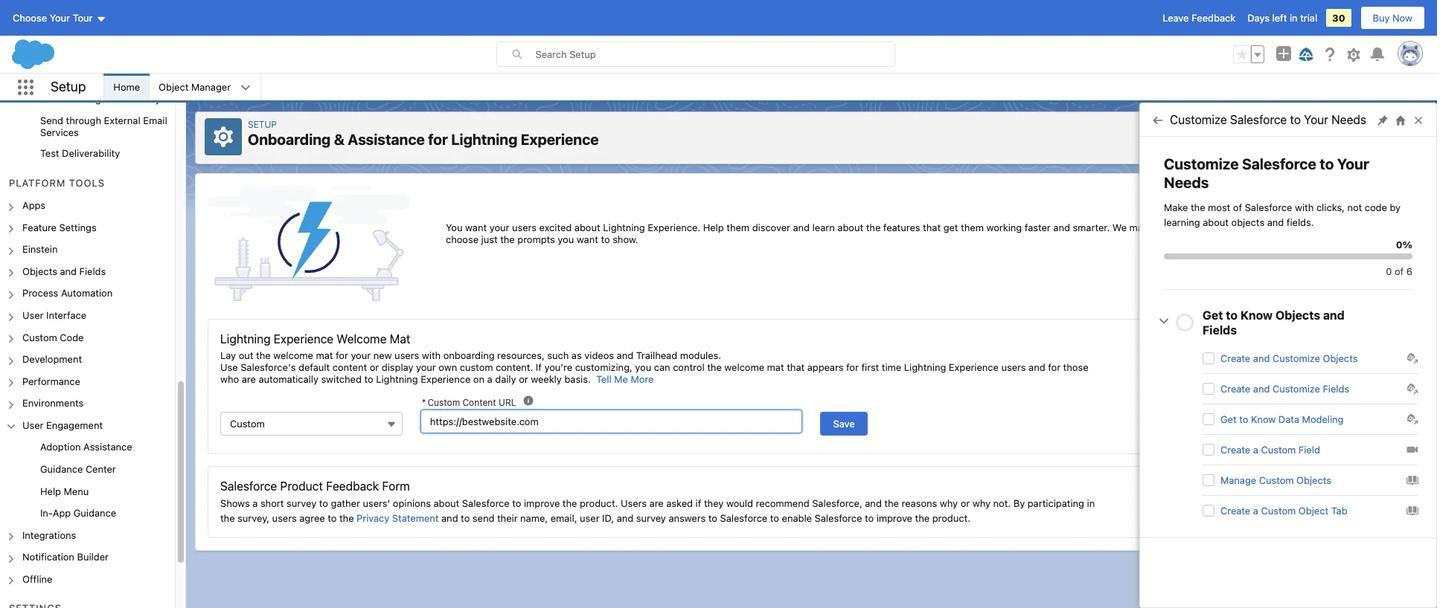 Task type: describe. For each thing, give the bounding box(es) containing it.
who
[[220, 374, 239, 386]]

onboarding inside you want your users excited about lightning experience. help them discover and learn about the features that get them working faster and smarter. we make it easy with these onboarding options. go all in, or choose just the prompts you want to show.
[[1237, 222, 1289, 234]]

1 horizontal spatial needs
[[1332, 113, 1366, 127]]

or inside shows a short survey to gather users' opinions about salesforce to improve the product. users are asked if they would recommend salesforce, and the reasons why or why not. by participating in the survey, users agree to the
[[961, 498, 970, 510]]

text default image for create and customize objects
[[1407, 353, 1419, 365]]

custom inside "list item"
[[1259, 475, 1294, 487]]

group containing adoption assistance
[[0, 437, 175, 525]]

2 vertical spatial with
[[422, 350, 441, 362]]

answers
[[669, 513, 706, 525]]

assistance inside setup onboarding & assistance for lightning experience
[[348, 131, 425, 148]]

the inside make the most of salesforce with clicks, not code by learning about objects and fields.
[[1191, 202, 1205, 214]]

manage
[[1221, 475, 1256, 487]]

data
[[1279, 414, 1300, 426]]

feature settings link
[[22, 222, 96, 235]]

0 horizontal spatial want
[[465, 222, 487, 234]]

1 horizontal spatial survey
[[636, 513, 666, 525]]

not.
[[993, 498, 1011, 510]]

days
[[1248, 12, 1270, 24]]

customize inside customize salesforce to your needs
[[1164, 156, 1239, 173]]

1 horizontal spatial your
[[1304, 113, 1328, 127]]

integration
[[78, 93, 127, 105]]

buy
[[1373, 12, 1390, 24]]

appears
[[807, 362, 844, 374]]

left
[[1272, 12, 1287, 24]]

custom right *
[[428, 398, 460, 409]]

test deliverability
[[40, 148, 120, 159]]

and up tell me more link
[[617, 350, 633, 362]]

integrations
[[22, 530, 76, 542]]

tell me more
[[596, 374, 654, 386]]

services
[[40, 127, 79, 139]]

deliverability
[[62, 148, 120, 159]]

form
[[382, 480, 410, 494]]

objects down einstein link
[[22, 266, 57, 277]]

time
[[882, 362, 901, 374]]

these
[[1210, 222, 1235, 234]]

a inside the use salesforce's default content or display your own custom content. if you're customizing,             you can control the welcome mat that appears for first time lightning experience users and for those who are             automatically switched to lightning experience on a daily or weekly basis.
[[487, 374, 492, 386]]

resources,
[[497, 350, 545, 362]]

user engagement link
[[22, 420, 103, 433]]

use salesforce's default content or display your own custom content. if you're customizing,             you can control the welcome mat that appears for first time lightning experience users and for those who are             automatically switched to lightning experience on a daily or weekly basis.
[[220, 362, 1089, 386]]

tell
[[596, 374, 612, 386]]

content
[[333, 362, 367, 374]]

if
[[536, 362, 542, 374]]

you inside the use salesforce's default content or display your own custom content. if you're customizing,             you can control the welcome mat that appears for first time lightning experience users and for those who are             automatically switched to lightning experience on a daily or weekly basis.
[[635, 362, 651, 374]]

process automation link
[[22, 288, 113, 301]]

salesforce's
[[241, 362, 296, 374]]

privacy
[[357, 513, 389, 525]]

help menu link
[[40, 486, 89, 499]]

engagement
[[46, 420, 103, 432]]

statement
[[392, 513, 439, 525]]

1 them from the left
[[727, 222, 750, 234]]

1 vertical spatial guidance
[[73, 508, 116, 520]]

or right daily
[[519, 374, 528, 386]]

their
[[497, 513, 518, 525]]

custom inside button
[[230, 418, 265, 430]]

process
[[22, 288, 58, 299]]

custom
[[460, 362, 493, 374]]

custom code link
[[22, 332, 84, 345]]

leave
[[1163, 12, 1189, 24]]

create and customize fields list item
[[1203, 374, 1419, 405]]

survey,
[[238, 513, 269, 525]]

lightning inside you want your users excited about lightning experience. help them discover and learn about the features that get them working faster and smarter. we make it easy with these onboarding options. go all in, or choose just the prompts you want to show.
[[603, 222, 645, 234]]

help inside user engagement tree item
[[40, 486, 61, 498]]

manage custom objects link
[[1221, 475, 1331, 487]]

feature settings
[[22, 222, 96, 233]]

user for user engagement
[[22, 420, 44, 432]]

are inside shows a short survey to gather users' opinions about salesforce to improve the product. users are asked if they would recommend salesforce, and the reasons why or why not. by participating in the survey, users agree to the
[[649, 498, 664, 510]]

features
[[883, 222, 920, 234]]

with inside you want your users excited about lightning experience. help them discover and learn about the features that get them working faster and smarter. we make it easy with these onboarding options. go all in, or choose just the prompts you want to show.
[[1188, 222, 1207, 234]]

know for data
[[1251, 414, 1276, 426]]

buy now button
[[1360, 6, 1425, 30]]

mat inside the use salesforce's default content or display your own custom content. if you're customizing,             you can control the welcome mat that appears for first time lightning experience users and for those who are             automatically switched to lightning experience on a daily or weekly basis.
[[767, 362, 784, 374]]

setup onboarding & assistance for lightning experience
[[248, 119, 599, 148]]

would
[[726, 498, 753, 510]]

users inside you want your users excited about lightning experience. help them discover and learn about the features that get them working faster and smarter. we make it easy with these onboarding options. go all in, or choose just the prompts you want to show.
[[512, 222, 537, 234]]

the down the gather
[[339, 513, 354, 525]]

all
[[1346, 222, 1356, 234]]

that inside you want your users excited about lightning experience. help them discover and learn about the features that get them working faster and smarter. we make it easy with these onboarding options. go all in, or choose just the prompts you want to show.
[[923, 222, 941, 234]]

through
[[66, 115, 101, 127]]

help inside you want your users excited about lightning experience. help them discover and learn about the features that get them working faster and smarter. we make it easy with these onboarding options. go all in, or choose just the prompts you want to show.
[[703, 222, 724, 234]]

the left features
[[866, 222, 881, 234]]

help menu
[[40, 486, 89, 498]]

einstein link
[[22, 244, 58, 257]]

automatically
[[259, 374, 319, 386]]

and left send
[[441, 513, 458, 525]]

custom up development
[[22, 332, 57, 343]]

create for create a custom field
[[1221, 444, 1251, 456]]

about inside shows a short survey to gather users' opinions about salesforce to improve the product. users are asked if they would recommend salesforce, and the reasons why or why not. by participating in the survey, users agree to the
[[434, 498, 459, 510]]

users down mat
[[395, 350, 419, 362]]

welcome
[[337, 333, 387, 346]]

0 vertical spatial feedback
[[1192, 12, 1236, 24]]

of
[[1233, 202, 1242, 214]]

buy now
[[1373, 12, 1413, 24]]

users'
[[363, 498, 390, 510]]

shows
[[220, 498, 250, 510]]

get to know data modeling
[[1221, 414, 1344, 426]]

1 horizontal spatial product.
[[932, 513, 971, 525]]

and down users
[[617, 513, 634, 525]]

to inside get to know objects and fields
[[1226, 309, 1238, 322]]

for inside setup onboarding & assistance for lightning experience
[[428, 131, 448, 148]]

create for create a custom object tab
[[1221, 505, 1251, 517]]

privacy statement link
[[357, 513, 439, 525]]

days left in trial
[[1248, 12, 1317, 24]]

choose your tour
[[13, 12, 93, 24]]

your for custom
[[416, 362, 436, 374]]

objects inside get to know objects and fields
[[1276, 309, 1320, 322]]

automation
[[61, 288, 113, 299]]

product. inside shows a short survey to gather users' opinions about salesforce to improve the product. users are asked if they would recommend salesforce, and the reasons why or why not. by participating in the survey, users agree to the
[[580, 498, 618, 510]]

create and customize objects list item
[[1203, 344, 1419, 374]]

&
[[334, 131, 345, 148]]

get to know objects and fields button
[[1203, 308, 1374, 338]]

fields inside get to know objects and fields
[[1203, 324, 1237, 337]]

trial
[[1300, 12, 1317, 24]]

tell me more link
[[596, 374, 654, 386]]

daily
[[495, 374, 516, 386]]

recommend
[[756, 498, 809, 510]]

or left display
[[370, 362, 379, 374]]

make
[[1129, 222, 1154, 234]]

https:// url field
[[420, 410, 803, 434]]

create for create and customize fields
[[1221, 383, 1251, 395]]

opinions
[[393, 498, 431, 510]]

discover
[[752, 222, 790, 234]]

show.
[[613, 234, 638, 246]]

the right just
[[500, 234, 515, 246]]

sync
[[149, 93, 171, 105]]

users
[[621, 498, 647, 510]]

objects inside "list item"
[[1297, 475, 1331, 487]]

manage custom objects list item
[[1203, 466, 1419, 496]]

we
[[1112, 222, 1127, 234]]

create a custom object tab link
[[1221, 505, 1348, 517]]

user engagement tree item
[[0, 415, 175, 525]]

the up email,
[[563, 498, 577, 510]]

to inside the use salesforce's default content or display your own custom content. if you're customizing,             you can control the welcome mat that appears for first time lightning experience users and for those who are             automatically switched to lightning experience on a daily or weekly basis.
[[364, 374, 373, 386]]

to inside customize salesforce to your needs
[[1320, 156, 1334, 173]]

center
[[86, 464, 116, 476]]

performance link
[[22, 376, 80, 389]]

your inside customize salesforce to your needs
[[1337, 156, 1369, 173]]

you're
[[544, 362, 572, 374]]

about right excited
[[574, 222, 600, 234]]

salesforce inside make the most of salesforce with clicks, not code by learning about objects and fields.
[[1245, 202, 1292, 214]]

users inside shows a short survey to gather users' opinions about salesforce to improve the product. users are asked if they would recommend salesforce, and the reasons why or why not. by participating in the survey, users agree to the
[[272, 513, 297, 525]]

name,
[[520, 513, 548, 525]]

control
[[673, 362, 705, 374]]

0 horizontal spatial object
[[159, 81, 189, 93]]

customizing,
[[575, 362, 632, 374]]

guidance center
[[40, 464, 116, 476]]

1 why from the left
[[940, 498, 958, 510]]

needs inside customize salesforce to your needs
[[1164, 174, 1209, 191]]

environments
[[22, 398, 83, 410]]

test deliverability link
[[40, 148, 120, 161]]

process automation
[[22, 288, 113, 299]]

and up 'process automation'
[[60, 266, 77, 277]]

0 vertical spatial guidance
[[40, 464, 83, 476]]

and right faster
[[1053, 222, 1070, 234]]

create a custom field list item
[[1203, 435, 1419, 466]]

a for create a custom field
[[1253, 444, 1258, 456]]

email,
[[551, 513, 577, 525]]

asked
[[666, 498, 693, 510]]

reasons
[[902, 498, 937, 510]]

first
[[861, 362, 879, 374]]

videos
[[584, 350, 614, 362]]

home link
[[104, 74, 149, 100]]

1 vertical spatial improve
[[876, 513, 912, 525]]

lightning inside setup onboarding & assistance for lightning experience
[[451, 131, 517, 148]]

the right out
[[256, 350, 271, 362]]



Task type: locate. For each thing, give the bounding box(es) containing it.
shows a short survey to gather users' opinions about salesforce to improve the product. users are asked if they would recommend salesforce, and the reasons why or why not. by participating in the survey, users agree to the
[[220, 498, 1095, 525]]

mat left appears
[[767, 362, 784, 374]]

that inside the use salesforce's default content or display your own custom content. if you're customizing,             you can control the welcome mat that appears for first time lightning experience users and for those who are             automatically switched to lightning experience on a daily or weekly basis.
[[787, 362, 805, 374]]

4 text default image from the top
[[1407, 505, 1419, 517]]

create down get to know objects and fields
[[1221, 353, 1251, 365]]

fields inside list item
[[1323, 383, 1350, 395]]

or right in, on the top of the page
[[1372, 222, 1381, 234]]

get
[[1203, 309, 1223, 322], [1221, 414, 1237, 426]]

a up survey,
[[252, 498, 258, 510]]

and up get to know data modeling
[[1253, 383, 1270, 395]]

objects up create and customize objects link
[[1276, 309, 1320, 322]]

and left the 'fields.'
[[1267, 216, 1284, 228]]

welcome up the 'automatically'
[[273, 350, 313, 362]]

not
[[1347, 202, 1362, 214]]

fields.
[[1287, 216, 1314, 228]]

send through external email services
[[40, 115, 167, 139]]

0 vertical spatial that
[[923, 222, 941, 234]]

gather
[[331, 498, 360, 510]]

with up the 'fields.'
[[1295, 202, 1314, 214]]

a for create a custom object tab
[[1253, 505, 1258, 517]]

and left sync
[[130, 93, 146, 105]]

0 vertical spatial you
[[558, 234, 574, 246]]

0 horizontal spatial with
[[422, 350, 441, 362]]

2 horizontal spatial your
[[489, 222, 509, 234]]

2 text default image from the top
[[1407, 383, 1419, 395]]

0 horizontal spatial onboarding
[[443, 350, 495, 362]]

0 horizontal spatial why
[[940, 498, 958, 510]]

user for user interface
[[22, 310, 44, 321]]

0 vertical spatial get
[[1203, 309, 1223, 322]]

and left learn
[[793, 222, 810, 234]]

2 horizontal spatial with
[[1295, 202, 1314, 214]]

group containing outlook integration and sync
[[0, 0, 175, 165]]

are
[[242, 374, 256, 386], [649, 498, 664, 510]]

experience inside setup onboarding & assistance for lightning experience
[[521, 131, 599, 148]]

0 vertical spatial needs
[[1332, 113, 1366, 127]]

guidance down menu
[[73, 508, 116, 520]]

know up create and customize objects
[[1241, 309, 1273, 322]]

help up in-
[[40, 486, 61, 498]]

on for lightning experience welcome mat
[[1298, 368, 1309, 377]]

you inside you want your users excited about lightning experience. help them discover and learn about the features that get them working faster and smarter. we make it easy with these onboarding options. go all in, or choose just the prompts you want to show.
[[558, 234, 574, 246]]

the right control
[[707, 362, 722, 374]]

external
[[104, 115, 140, 127]]

about up statement
[[434, 498, 459, 510]]

text default image for get to know data modeling
[[1407, 414, 1419, 426]]

code
[[60, 332, 84, 343]]

2 user from the top
[[22, 420, 44, 432]]

url
[[499, 398, 516, 409]]

0 horizontal spatial in
[[1087, 498, 1095, 510]]

1 vertical spatial text default image
[[1407, 475, 1419, 487]]

setup link
[[248, 119, 277, 130]]

1 horizontal spatial that
[[923, 222, 941, 234]]

1 horizontal spatial you
[[635, 362, 651, 374]]

know inside list item
[[1251, 414, 1276, 426]]

1 vertical spatial know
[[1251, 414, 1276, 426]]

test
[[40, 148, 59, 159]]

user
[[22, 310, 44, 321], [22, 420, 44, 432]]

1 on from the top
[[1298, 368, 1309, 377]]

0 horizontal spatial needs
[[1164, 174, 1209, 191]]

on down create and customize objects link
[[1298, 368, 1309, 377]]

your down welcome
[[351, 350, 371, 362]]

improve up name,
[[524, 498, 560, 510]]

0 horizontal spatial your
[[351, 350, 371, 362]]

survey inside shows a short survey to gather users' opinions about salesforce to improve the product. users are asked if they would recommend salesforce, and the reasons why or why not. by participating in the survey, users agree to the
[[287, 498, 316, 510]]

0 vertical spatial improve
[[524, 498, 560, 510]]

1 vertical spatial object
[[1299, 505, 1329, 517]]

them
[[727, 222, 750, 234], [961, 222, 984, 234]]

and inside get to know objects and fields
[[1323, 309, 1345, 322]]

want right excited
[[577, 234, 598, 246]]

can
[[654, 362, 670, 374]]

* custom content url
[[422, 398, 516, 409]]

custom down manage custom objects link
[[1261, 505, 1296, 517]]

0 vertical spatial object
[[159, 81, 189, 93]]

create up manage
[[1221, 444, 1251, 456]]

1 vertical spatial survey
[[636, 513, 666, 525]]

outlook integration and sync link
[[40, 93, 171, 106]]

most
[[1208, 202, 1230, 214]]

on for salesforce product feedback form
[[1298, 515, 1309, 524]]

experience
[[521, 131, 599, 148], [274, 333, 333, 346], [949, 362, 999, 374], [421, 374, 471, 386]]

help right the experience.
[[703, 222, 724, 234]]

create and customize fields
[[1221, 383, 1350, 395]]

1 text default image from the top
[[1407, 444, 1419, 456]]

text default image inside manage custom objects "list item"
[[1407, 475, 1419, 487]]

improve inside shows a short survey to gather users' opinions about salesforce to improve the product. users are asked if they would recommend salesforce, and the reasons why or why not. by participating in the survey, users agree to the
[[524, 498, 560, 510]]

2 vertical spatial your
[[1337, 156, 1369, 173]]

a up manage
[[1253, 444, 1258, 456]]

create down manage
[[1221, 505, 1251, 517]]

1 vertical spatial needs
[[1164, 174, 1209, 191]]

working
[[986, 222, 1022, 234]]

0 horizontal spatial them
[[727, 222, 750, 234]]

the left most
[[1191, 202, 1205, 214]]

salesforce inside customize salesforce to your needs
[[1242, 156, 1316, 173]]

assistance up center
[[83, 442, 132, 454]]

0 vertical spatial setup
[[51, 79, 86, 94]]

users left excited
[[512, 222, 537, 234]]

notification builder
[[22, 552, 109, 564]]

welcome inside the use salesforce's default content or display your own custom content. if you're customizing,             you can control the welcome mat that appears for first time lightning experience users and for those who are             automatically switched to lightning experience on a daily or weekly basis.
[[724, 362, 764, 374]]

setup up onboarding
[[248, 119, 277, 130]]

objects and fields link
[[22, 266, 106, 279]]

assistance right &
[[348, 131, 425, 148]]

1 horizontal spatial want
[[577, 234, 598, 246]]

the down shows
[[220, 513, 235, 525]]

offline link
[[22, 574, 52, 587]]

now
[[1393, 12, 1413, 24]]

user down process
[[22, 310, 44, 321]]

privacy statement and to send their name, email, user id, and survey answers to salesforce to enable salesforce to improve the product.
[[357, 513, 971, 525]]

the left the 'reasons'
[[884, 498, 899, 510]]

know for objects
[[1241, 309, 1273, 322]]

why left the not.
[[973, 498, 991, 510]]

0 horizontal spatial improve
[[524, 498, 560, 510]]

object manager link
[[150, 74, 240, 100]]

new
[[373, 350, 392, 362]]

0% status
[[1164, 230, 1413, 278]]

4 create from the top
[[1221, 505, 1251, 517]]

1 vertical spatial fields
[[1203, 324, 1237, 337]]

progress bar
[[1176, 314, 1194, 332]]

guidance center link
[[40, 464, 116, 477]]

feedback up the gather
[[326, 480, 379, 494]]

own
[[439, 362, 457, 374]]

feedback right leave
[[1192, 12, 1236, 24]]

or inside you want your users excited about lightning experience. help them discover and learn about the features that get them working faster and smarter. we make it easy with these onboarding options. go all in, or choose just the prompts you want to show.
[[1372, 222, 1381, 234]]

in-app guidance
[[40, 508, 116, 520]]

with right easy
[[1188, 222, 1207, 234]]

about right learn
[[838, 222, 863, 234]]

0 horizontal spatial welcome
[[273, 350, 313, 362]]

lightning
[[451, 131, 517, 148], [603, 222, 645, 234], [220, 333, 271, 346], [904, 362, 946, 374], [376, 374, 418, 386]]

with right display
[[422, 350, 441, 362]]

are inside the use salesforce's default content or display your own custom content. if you're customizing,             you can control the welcome mat that appears for first time lightning experience users and for those who are             automatically switched to lightning experience on a daily or weekly basis.
[[242, 374, 256, 386]]

users inside the use salesforce's default content or display your own custom content. if you're customizing,             you can control the welcome mat that appears for first time lightning experience users and for those who are             automatically switched to lightning experience on a daily or weekly basis.
[[1001, 362, 1026, 374]]

text default image for manage custom objects "list item"
[[1407, 475, 1419, 487]]

in right participating
[[1087, 498, 1095, 510]]

to inside list item
[[1239, 414, 1248, 426]]

save button
[[821, 413, 867, 436]]

2 on from the top
[[1298, 515, 1309, 524]]

users down the short
[[272, 513, 297, 525]]

1 horizontal spatial are
[[649, 498, 664, 510]]

1 vertical spatial in
[[1087, 498, 1095, 510]]

1 horizontal spatial welcome
[[724, 362, 764, 374]]

3 create from the top
[[1221, 444, 1251, 456]]

setup for setup
[[51, 79, 86, 94]]

text default image for create and customize fields
[[1407, 383, 1419, 395]]

1 vertical spatial customize salesforce to your needs
[[1164, 156, 1369, 191]]

or left the not.
[[961, 498, 970, 510]]

progress bar progress bar
[[1164, 254, 1413, 260]]

are up privacy statement and to send their name, email, user id, and survey answers to salesforce to enable salesforce to improve the product. in the bottom of the page
[[649, 498, 664, 510]]

einstein
[[22, 244, 58, 255]]

1 vertical spatial product.
[[932, 513, 971, 525]]

your left the own on the bottom left of the page
[[416, 362, 436, 374]]

group
[[0, 0, 175, 165], [1233, 45, 1264, 63], [0, 437, 175, 525]]

custom down who
[[230, 418, 265, 430]]

prompts
[[517, 234, 555, 246]]

Choose custom or default welcome mat content., Custom button
[[220, 413, 403, 436]]

adoption
[[40, 442, 81, 454]]

get to know objects and fields
[[1203, 309, 1345, 337]]

survey down users
[[636, 513, 666, 525]]

save
[[833, 418, 855, 430]]

0 vertical spatial customize salesforce to your needs
[[1170, 113, 1366, 127]]

0 vertical spatial are
[[242, 374, 256, 386]]

2 create from the top
[[1221, 383, 1251, 395]]

object left tab
[[1299, 505, 1329, 517]]

text default image inside get to know data modeling list item
[[1407, 414, 1419, 426]]

welcome right modules.
[[724, 362, 764, 374]]

them left "discover"
[[727, 222, 750, 234]]

onboarding down of
[[1237, 222, 1289, 234]]

0 vertical spatial user
[[22, 310, 44, 321]]

3 text default image from the top
[[1407, 414, 1419, 426]]

users
[[512, 222, 537, 234], [395, 350, 419, 362], [1001, 362, 1026, 374], [272, 513, 297, 525]]

development link
[[22, 354, 82, 367]]

1 horizontal spatial with
[[1188, 222, 1207, 234]]

1 vertical spatial assistance
[[83, 442, 132, 454]]

1 horizontal spatial why
[[973, 498, 991, 510]]

get for get to know objects and fields
[[1203, 309, 1223, 322]]

0%
[[1396, 239, 1413, 251]]

content.
[[496, 362, 533, 374]]

text default image
[[1407, 444, 1419, 456], [1407, 475, 1419, 487]]

options.
[[1291, 222, 1328, 234]]

0 vertical spatial on
[[1298, 368, 1309, 377]]

platform
[[9, 177, 66, 189]]

product. up the user at the left
[[580, 498, 618, 510]]

trailhead
[[636, 350, 677, 362]]

1 vertical spatial help
[[40, 486, 61, 498]]

text default image inside "create a custom field" list item
[[1407, 444, 1419, 456]]

custom code
[[22, 332, 84, 343]]

text default image inside create and customize fields list item
[[1407, 383, 1419, 395]]

create for create and customize objects
[[1221, 353, 1251, 365]]

assistance inside adoption assistance link
[[83, 442, 132, 454]]

get inside get to know objects and fields
[[1203, 309, 1223, 322]]

1 vertical spatial you
[[635, 362, 651, 374]]

object manager
[[159, 81, 231, 93]]

your inside the use salesforce's default content or display your own custom content. if you're customizing,             you can control the welcome mat that appears for first time lightning experience users and for those who are             automatically switched to lightning experience on a daily or weekly basis.
[[416, 362, 436, 374]]

about down most
[[1203, 216, 1229, 228]]

1 horizontal spatial fields
[[1203, 324, 1237, 337]]

a for shows a short survey to gather users' opinions about salesforce to improve the product. users are asked if they would recommend salesforce, and the reasons why or why not. by participating in the survey, users agree to the
[[252, 498, 258, 510]]

switched
[[321, 374, 362, 386]]

1 horizontal spatial feedback
[[1192, 12, 1236, 24]]

2 them from the left
[[961, 222, 984, 234]]

text default image for "create a custom field" list item
[[1407, 444, 1419, 456]]

1 horizontal spatial object
[[1299, 505, 1329, 517]]

setup for setup onboarding & assistance for lightning experience
[[248, 119, 277, 130]]

user interface link
[[22, 310, 86, 323]]

setup up through
[[51, 79, 86, 94]]

outlook
[[40, 93, 76, 105]]

your inside popup button
[[50, 12, 70, 24]]

agree
[[299, 513, 325, 525]]

and inside the use salesforce's default content or display your own custom content. if you're customizing,             you can control the welcome mat that appears for first time lightning experience users and for those who are             automatically switched to lightning experience on a daily or weekly basis.
[[1029, 362, 1045, 374]]

in inside shows a short survey to gather users' opinions about salesforce to improve the product. users are asked if they would recommend salesforce, and the reasons why or why not. by participating in the survey, users agree to the
[[1087, 498, 1095, 510]]

a inside shows a short survey to gather users' opinions about salesforce to improve the product. users are asked if they would recommend salesforce, and the reasons why or why not. by participating in the survey, users agree to the
[[252, 498, 258, 510]]

your for users
[[351, 350, 371, 362]]

email
[[143, 115, 167, 127]]

are right who
[[242, 374, 256, 386]]

0 vertical spatial fields
[[79, 266, 106, 277]]

0 horizontal spatial product.
[[580, 498, 618, 510]]

1 vertical spatial that
[[787, 362, 805, 374]]

2 why from the left
[[973, 498, 991, 510]]

and right salesforce,
[[865, 498, 882, 510]]

0 vertical spatial with
[[1295, 202, 1314, 214]]

tab
[[1331, 505, 1348, 517]]

get inside list item
[[1221, 414, 1237, 426]]

and inside make the most of salesforce with clicks, not code by learning about objects and fields.
[[1267, 216, 1284, 228]]

1 vertical spatial get
[[1221, 414, 1237, 426]]

and inside shows a short survey to gather users' opinions about salesforce to improve the product. users are asked if they would recommend salesforce, and the reasons why or why not. by participating in the survey, users agree to the
[[865, 498, 882, 510]]

why right the 'reasons'
[[940, 498, 958, 510]]

text default image inside create and customize objects list item
[[1407, 353, 1419, 365]]

your left 'prompts'
[[489, 222, 509, 234]]

1 horizontal spatial in
[[1290, 12, 1298, 24]]

guidance down adoption
[[40, 464, 83, 476]]

and down get to know objects and fields
[[1253, 353, 1270, 365]]

send through external email services link
[[40, 115, 175, 139]]

that left appears
[[787, 362, 805, 374]]

with inside make the most of salesforce with clicks, not code by learning about objects and fields.
[[1295, 202, 1314, 214]]

you right 'prompts'
[[558, 234, 574, 246]]

improve
[[524, 498, 560, 510], [876, 513, 912, 525]]

with
[[1295, 202, 1314, 214], [1188, 222, 1207, 234], [422, 350, 441, 362]]

0 vertical spatial help
[[703, 222, 724, 234]]

a down manage
[[1253, 505, 1258, 517]]

1 vertical spatial with
[[1188, 222, 1207, 234]]

fields
[[79, 266, 106, 277], [1203, 324, 1237, 337], [1323, 383, 1350, 395]]

0 horizontal spatial setup
[[51, 79, 86, 94]]

custom
[[22, 332, 57, 343], [428, 398, 460, 409], [230, 418, 265, 430], [1261, 444, 1296, 456], [1259, 475, 1294, 487], [1261, 505, 1296, 517]]

0 vertical spatial text default image
[[1407, 444, 1419, 456]]

offline
[[22, 574, 52, 586]]

them right get
[[961, 222, 984, 234]]

get to know data modeling list item
[[1203, 405, 1419, 435]]

user down environments link
[[22, 420, 44, 432]]

0 horizontal spatial your
[[50, 12, 70, 24]]

create and customize objects
[[1221, 353, 1358, 365]]

1 horizontal spatial improve
[[876, 513, 912, 525]]

users left those
[[1001, 362, 1026, 374]]

0 horizontal spatial help
[[40, 486, 61, 498]]

Search Setup text field
[[535, 42, 894, 66]]

it
[[1156, 222, 1162, 234]]

1 text default image from the top
[[1407, 353, 1419, 365]]

survey down product
[[287, 498, 316, 510]]

learn
[[812, 222, 835, 234]]

0 horizontal spatial survey
[[287, 498, 316, 510]]

mat down "lightning experience welcome mat"
[[316, 350, 333, 362]]

create up get to know data modeling
[[1221, 383, 1251, 395]]

0 vertical spatial your
[[50, 12, 70, 24]]

and inside group
[[130, 93, 146, 105]]

that left get
[[923, 222, 941, 234]]

or
[[1372, 222, 1381, 234], [370, 362, 379, 374], [519, 374, 528, 386], [961, 498, 970, 510]]

weekly
[[531, 374, 562, 386]]

survey
[[287, 498, 316, 510], [636, 513, 666, 525]]

1 vertical spatial user
[[22, 420, 44, 432]]

0 horizontal spatial feedback
[[326, 480, 379, 494]]

to inside you want your users excited about lightning experience. help them discover and learn about the features that get them working faster and smarter. we make it easy with these onboarding options. go all in, or choose just the prompts you want to show.
[[601, 234, 610, 246]]

0 horizontal spatial you
[[558, 234, 574, 246]]

the down the 'reasons'
[[915, 513, 930, 525]]

objects up create and customize fields list item
[[1323, 353, 1358, 365]]

and left those
[[1029, 362, 1045, 374]]

text default image inside create a custom object tab list item
[[1407, 505, 1419, 517]]

development
[[22, 354, 82, 366]]

want right you
[[465, 222, 487, 234]]

setup inside setup onboarding & assistance for lightning experience
[[248, 119, 277, 130]]

about inside make the most of salesforce with clicks, not code by learning about objects and fields.
[[1203, 216, 1229, 228]]

a right on
[[487, 374, 492, 386]]

1 vertical spatial are
[[649, 498, 664, 510]]

you left can
[[635, 362, 651, 374]]

the inside the use salesforce's default content or display your own custom content. if you're customizing,             you can control the welcome mat that appears for first time lightning experience users and for those who are             automatically switched to lightning experience on a daily or weekly basis.
[[707, 362, 722, 374]]

2 text default image from the top
[[1407, 475, 1419, 487]]

1 vertical spatial on
[[1298, 515, 1309, 524]]

text default image
[[1407, 353, 1419, 365], [1407, 383, 1419, 395], [1407, 414, 1419, 426], [1407, 505, 1419, 517]]

environments link
[[22, 398, 83, 411]]

0 horizontal spatial that
[[787, 362, 805, 374]]

create a custom object tab list item
[[1203, 496, 1419, 526]]

1 horizontal spatial mat
[[767, 362, 784, 374]]

1 horizontal spatial setup
[[248, 119, 277, 130]]

0 vertical spatial product.
[[580, 498, 618, 510]]

in right left
[[1290, 12, 1298, 24]]

0 horizontal spatial are
[[242, 374, 256, 386]]

2 vertical spatial fields
[[1323, 383, 1350, 395]]

1 create from the top
[[1221, 353, 1251, 365]]

improve down the 'reasons'
[[876, 513, 912, 525]]

objects down "create a custom field" list item
[[1297, 475, 1331, 487]]

onboarding up on
[[443, 350, 495, 362]]

know left data
[[1251, 414, 1276, 426]]

object left manager
[[159, 81, 189, 93]]

objects inside list item
[[1323, 353, 1358, 365]]

2 horizontal spatial your
[[1337, 156, 1369, 173]]

the
[[1191, 202, 1205, 214], [866, 222, 881, 234], [500, 234, 515, 246], [256, 350, 271, 362], [707, 362, 722, 374], [563, 498, 577, 510], [884, 498, 899, 510], [220, 513, 235, 525], [339, 513, 354, 525], [915, 513, 930, 525]]

custom down create a custom field
[[1259, 475, 1294, 487]]

1 vertical spatial feedback
[[326, 480, 379, 494]]

product. down the 'reasons'
[[932, 513, 971, 525]]

1 horizontal spatial help
[[703, 222, 724, 234]]

0 vertical spatial in
[[1290, 12, 1298, 24]]

0 horizontal spatial assistance
[[83, 442, 132, 454]]

object inside list item
[[1299, 505, 1329, 517]]

0 vertical spatial assistance
[[348, 131, 425, 148]]

text default image for create a custom object tab
[[1407, 505, 1419, 517]]

and
[[130, 93, 146, 105], [1267, 216, 1284, 228], [793, 222, 810, 234], [1053, 222, 1070, 234], [60, 266, 77, 277], [1323, 309, 1345, 322], [617, 350, 633, 362], [1253, 353, 1270, 365], [1029, 362, 1045, 374], [1253, 383, 1270, 395], [865, 498, 882, 510], [441, 513, 458, 525], [617, 513, 634, 525]]

0 vertical spatial survey
[[287, 498, 316, 510]]

short
[[260, 498, 284, 510]]

1 horizontal spatial your
[[416, 362, 436, 374]]

1 vertical spatial setup
[[248, 119, 277, 130]]

get for get to know data modeling
[[1221, 414, 1237, 426]]

product
[[280, 480, 323, 494]]

0 vertical spatial know
[[1241, 309, 1273, 322]]

custom up manage custom objects
[[1261, 444, 1296, 456]]

1 vertical spatial onboarding
[[443, 350, 495, 362]]

0 horizontal spatial mat
[[316, 350, 333, 362]]

user inside "link"
[[22, 420, 44, 432]]

0 horizontal spatial fields
[[79, 266, 106, 277]]

1 user from the top
[[22, 310, 44, 321]]

1 horizontal spatial onboarding
[[1237, 222, 1289, 234]]

easy
[[1165, 222, 1185, 234]]

2 horizontal spatial fields
[[1323, 383, 1350, 395]]

know inside get to know objects and fields
[[1241, 309, 1273, 322]]

1 horizontal spatial them
[[961, 222, 984, 234]]

1 horizontal spatial assistance
[[348, 131, 425, 148]]

tools
[[69, 177, 105, 189]]

0 vertical spatial onboarding
[[1237, 222, 1289, 234]]

your inside you want your users excited about lightning experience. help them discover and learn about the features that get them working faster and smarter. we make it easy with these onboarding options. go all in, or choose just the prompts you want to show.
[[489, 222, 509, 234]]

salesforce inside shows a short survey to gather users' opinions about salesforce to improve the product. users are asked if they would recommend salesforce, and the reasons why or why not. by participating in the survey, users agree to the
[[462, 498, 510, 510]]



Task type: vqa. For each thing, say whether or not it's contained in the screenshot.
'easy'
yes



